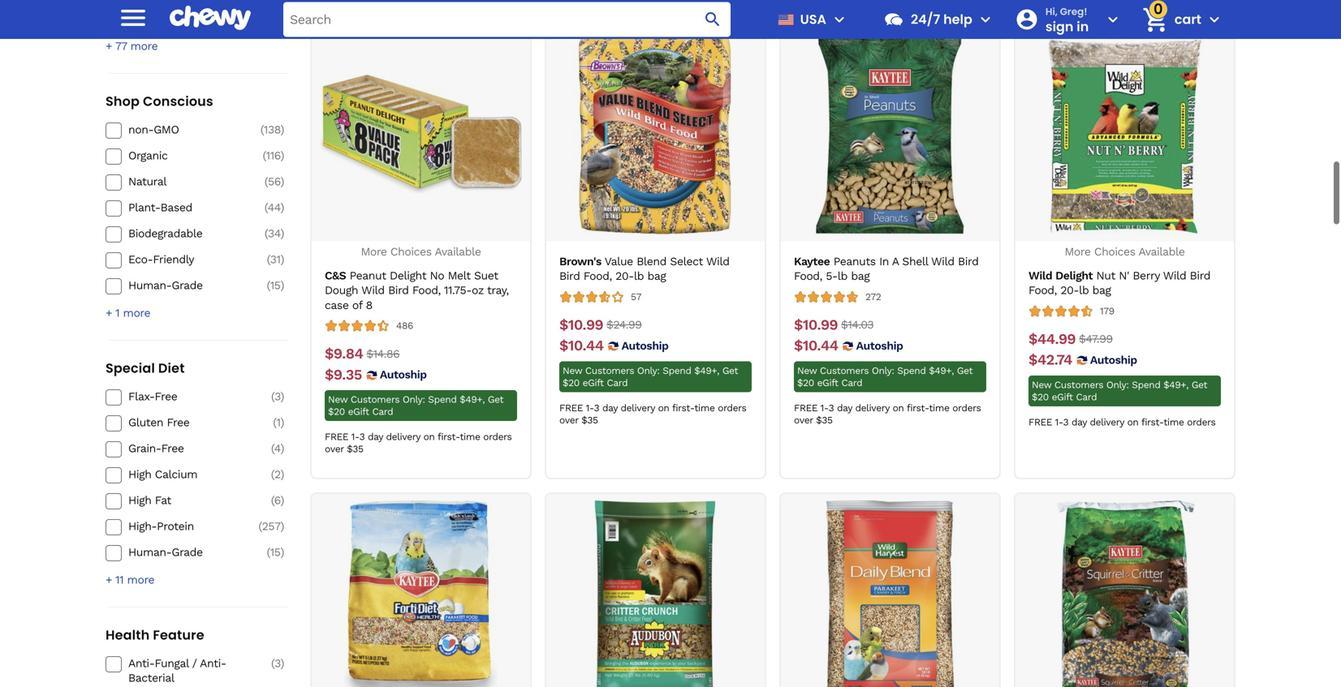 Task type: describe. For each thing, give the bounding box(es) containing it.
food, inside the peanut delight no melt suet dough wild bird food, 11.75-oz tray, case of 8
[[412, 254, 441, 267]]

$9.84
[[325, 315, 363, 332]]

plant-based
[[128, 171, 192, 184]]

egift for $9.84 $14.86
[[348, 377, 369, 388]]

$14.86 text field
[[366, 315, 400, 333]]

new for $10.99 $14.03
[[797, 335, 817, 347]]

time for $10.99 $24.99
[[695, 373, 715, 384]]

wild inside 'value blend select wild bird food, 20-lb bag'
[[706, 225, 730, 238]]

$14.03
[[841, 288, 874, 302]]

peanuts in a shell wild bird food, 5-lb bag
[[794, 225, 979, 253]]

$35 for $10.99 $14.03
[[816, 385, 833, 396]]

on for $9.84 $14.86
[[423, 402, 435, 413]]

more for special
[[127, 544, 154, 557]]

autoship for $10.99 $24.99
[[622, 309, 669, 323]]

gluten free link
[[128, 386, 244, 400]]

human-grade link for special diet
[[128, 516, 244, 530]]

1 for health feature
[[276, 666, 281, 680]]

fungal
[[155, 627, 189, 641]]

257 )
[[262, 490, 284, 503]]

6
[[274, 464, 281, 477]]

) for "high calcium" link
[[281, 438, 284, 451]]

available
[[1139, 215, 1185, 229]]

free for $10.99 $24.99
[[559, 373, 583, 384]]

0 vertical spatial more
[[130, 9, 158, 23]]

bag for wild delight
[[1093, 254, 1111, 267]]

peanuts
[[834, 225, 876, 238]]

5-
[[826, 240, 838, 253]]

only: up free 1-3 day delivery on first-time orders
[[1107, 350, 1129, 361]]

$9.35 text field
[[325, 336, 362, 354]]

brown's
[[559, 225, 602, 238]]

free 1-3 day delivery on first-time orders over $35 for $10.99 $24.99
[[559, 373, 747, 396]]

15 for shop conscious
[[270, 249, 281, 262]]

$14.03 text field
[[841, 286, 874, 304]]

+ 11 more
[[106, 544, 154, 557]]

257
[[262, 490, 281, 503]]

protein
[[157, 490, 194, 503]]

only: for $10.99 $24.99
[[637, 335, 660, 347]]

lb for brown's
[[634, 240, 644, 253]]

customers for $10.99 $14.03
[[820, 335, 869, 347]]

egift down "$42.74" text box
[[1052, 362, 1073, 373]]

8
[[366, 269, 373, 282]]

time for $10.99 $14.03
[[929, 373, 950, 384]]

cart
[[1175, 10, 1202, 28]]

sign
[[1046, 17, 1074, 36]]

day for $10.99 $14.03
[[837, 373, 852, 384]]

high-protein
[[128, 490, 194, 503]]

flax-free
[[128, 360, 177, 374]]

card for $10.99 $24.99
[[607, 348, 628, 359]]

hi,
[[1046, 5, 1058, 18]]

$10.99 for $10.99 $24.99
[[559, 286, 603, 303]]

44
[[268, 171, 281, 184]]

spend for $9.84 $14.86
[[428, 364, 457, 376]]

3 for $10.99 $24.99
[[594, 373, 599, 384]]

eco-friendly
[[128, 223, 194, 236]]

free for $9.84 $14.86
[[325, 402, 348, 413]]

flax-free link
[[128, 360, 244, 374]]

$10.99 $14.03
[[794, 286, 874, 303]]

high calcium link
[[128, 438, 244, 452]]

grain-
[[128, 412, 161, 426]]

orders for $9.84 $14.86
[[483, 402, 512, 413]]

lb inside peanuts in a shell wild bird food, 5-lb bag
[[838, 240, 848, 253]]

$24.99
[[607, 288, 642, 302]]

natural link
[[128, 145, 244, 159]]

$10.99 for $10.99 $14.03
[[794, 286, 838, 303]]

nut n' berry wild bird food, 20-lb bag
[[1029, 239, 1211, 267]]

gluten
[[128, 386, 163, 400]]

food, inside 'value blend select wild bird food, 20-lb bag'
[[584, 240, 612, 253]]

human- for conscious
[[128, 249, 172, 262]]

$10.44 text field
[[794, 307, 838, 325]]

( for the gluten free link
[[273, 386, 276, 400]]

delight for peanut
[[390, 239, 426, 253]]

kaytee squirrel & critter blend wild bird food, 20-lb bag image
[[1024, 471, 1226, 672]]

kaytee peanuts in a shell wild bird food, 5-lb bag image
[[790, 4, 991, 205]]

anti-fungal / anti- bacterial link
[[128, 627, 244, 656]]

biodegradable
[[128, 197, 202, 210]]

bird inside peanuts in a shell wild bird food, 5-lb bag
[[958, 225, 979, 238]]

$10.44 for $10.99 $24.99
[[559, 307, 604, 325]]

free for grain-free
[[161, 412, 184, 426]]

$10.99 text field
[[794, 286, 838, 304]]

fat
[[155, 464, 171, 477]]

$44.99 $47.99
[[1029, 301, 1113, 318]]

( for biodegradable link
[[265, 197, 268, 210]]

$47.99 text field
[[1079, 301, 1113, 318]]

) for human-grade link for special diet
[[281, 516, 284, 529]]

( 1 ) for health feature
[[273, 666, 284, 680]]

$44.99 text field
[[1029, 301, 1076, 318]]

kaytee
[[794, 225, 830, 238]]

c&s peanut delight no melt suet dough wild bird food, 11.75-oz tray, case of 8 image
[[320, 4, 522, 205]]

shell
[[902, 225, 928, 238]]

wild inside the peanut delight no melt suet dough wild bird food, 11.75-oz tray, case of 8
[[361, 254, 385, 267]]

select
[[670, 225, 703, 238]]

) for shop conscious human-grade link
[[281, 249, 284, 262]]

$49+, for $9.84 $14.86
[[460, 364, 485, 376]]

peanut delight no melt suet dough wild bird food, 11.75-oz tray, case of 8
[[325, 239, 509, 282]]

0 vertical spatial 1
[[115, 276, 119, 290]]

$20 for $10.99 $24.99
[[563, 348, 580, 359]]

24/7 help
[[911, 10, 973, 28]]

non-gmo
[[128, 93, 179, 106]]

179
[[1100, 275, 1115, 287]]

cart link
[[1136, 0, 1202, 39]]

melt
[[448, 239, 471, 253]]

20- for nut
[[1061, 254, 1079, 267]]

free for flax-free
[[155, 360, 177, 374]]

$35 for $9.84 $14.86
[[347, 414, 363, 425]]

shop
[[106, 62, 140, 80]]

57
[[631, 261, 641, 273]]

value
[[605, 225, 633, 238]]

77 more
[[115, 9, 158, 23]]

56
[[268, 145, 281, 158]]

over for $10.99 $14.03
[[794, 385, 813, 396]]

3 for $9.84 $14.86
[[359, 402, 365, 413]]

plant-
[[128, 171, 160, 184]]

autoship for $9.84 $14.86
[[380, 338, 427, 352]]

4
[[274, 412, 281, 426]]

eco-
[[128, 223, 153, 236]]

spend for $10.99 $14.03
[[897, 335, 926, 347]]

value blend select wild bird food, 20-lb bag
[[559, 225, 730, 253]]

3 for $10.99 $14.03
[[829, 373, 834, 384]]

1- for $10.99 $24.99
[[586, 373, 594, 384]]

Search text field
[[283, 2, 731, 37]]

34
[[268, 197, 281, 210]]

items image
[[1141, 5, 1170, 34]]

get for $10.99 $24.99
[[722, 335, 738, 347]]

wild inside nut n' berry wild bird food, 20-lb bag
[[1163, 239, 1187, 253]]

human-grade for diet
[[128, 516, 203, 529]]

anti- for fungal
[[128, 627, 155, 641]]

$20 for $9.84 $14.86
[[328, 377, 345, 388]]

more choices available
[[1065, 215, 1185, 229]]

free 1-3 day delivery on first-time orders over $35 for $10.99 $14.03
[[794, 373, 981, 396]]

15 for special diet
[[270, 516, 281, 529]]

card for $9.84 $14.86
[[372, 377, 393, 388]]

( 116 )
[[263, 119, 284, 132]]

$20 down "$42.74" text box
[[1032, 362, 1049, 373]]

time for $9.84 $14.86
[[460, 402, 480, 413]]

11 ) from the top
[[281, 490, 284, 503]]

new customers only: spend $49+, get $20 egift card for $9.84 $14.86
[[328, 364, 504, 388]]

dough
[[325, 254, 358, 267]]

( for high fat link
[[271, 464, 274, 477]]

more
[[1065, 215, 1091, 229]]

non-gmo link
[[128, 93, 244, 107]]

only: for $9.84 $14.86
[[403, 364, 425, 376]]

new customers only: spend $49+, get $20 egift card for $10.99 $24.99
[[563, 335, 738, 359]]

friendly
[[153, 223, 194, 236]]

$35 for $10.99 $24.99
[[582, 385, 598, 396]]

) for natural link
[[281, 145, 284, 158]]

( for "high calcium" link
[[271, 438, 274, 451]]

special diet
[[106, 329, 185, 348]]

customers for $9.84 $14.86
[[351, 364, 400, 376]]

$47.99
[[1079, 303, 1113, 316]]

free for gluten free
[[167, 386, 190, 400]]

+ for shop
[[106, 276, 112, 290]]

grade for shop conscious
[[172, 249, 203, 262]]

customers for $10.99 $24.99
[[585, 335, 634, 347]]

no
[[430, 239, 444, 253]]

account menu image
[[1103, 10, 1123, 29]]

conscious
[[143, 62, 213, 80]]

high fat
[[128, 464, 171, 477]]

over for $9.84 $14.86
[[325, 414, 344, 425]]

high for high calcium
[[128, 438, 151, 451]]

wild harvest daily parakeet, canary & finch bird food, 10-lb bag image
[[790, 471, 991, 672]]

greg!
[[1060, 5, 1088, 18]]

parasitic
[[155, 666, 199, 680]]

nut
[[1097, 239, 1116, 253]]



Task type: locate. For each thing, give the bounding box(es) containing it.
11.75-
[[444, 254, 472, 267]]

kaytee egg-cite! forti-diet pro health parakeet food, 5-lb bag image
[[320, 471, 522, 672]]

wild right shell
[[931, 225, 955, 238]]

egift down $10.44 text box
[[817, 348, 839, 359]]

1- down "$42.74" text box
[[1055, 387, 1063, 398]]

anti- inside anti-parasitic link
[[128, 666, 155, 680]]

wild delight
[[1029, 239, 1093, 253]]

high-protein link
[[128, 490, 244, 504]]

audubon park critter crunch wild bird food, 15-lb bag image
[[555, 471, 756, 672]]

1 vertical spatial 15
[[270, 516, 281, 529]]

( 4 )
[[271, 412, 284, 426]]

free up gluten free
[[155, 360, 177, 374]]

20- down value
[[616, 240, 634, 253]]

4 ) from the top
[[281, 197, 284, 210]]

( 15 ) for shop conscious
[[267, 249, 284, 262]]

card up free 1-3 day delivery on first-time orders
[[1076, 362, 1097, 373]]

2 ( 15 ) from the top
[[267, 516, 284, 529]]

2 vertical spatial free
[[161, 412, 184, 426]]

human- for diet
[[128, 516, 172, 529]]

only:
[[637, 335, 660, 347], [872, 335, 894, 347], [1107, 350, 1129, 361], [403, 364, 425, 376]]

anti- down bacterial
[[128, 666, 155, 680]]

biodegradable link
[[128, 196, 244, 211]]

$20 down $10.44 text field
[[563, 348, 580, 359]]

egift for $10.99 $14.03
[[817, 348, 839, 359]]

20- down wild delight
[[1061, 254, 1079, 267]]

delight left no
[[390, 239, 426, 253]]

0 horizontal spatial free 1-3 day delivery on first-time orders over $35
[[325, 402, 512, 425]]

$35 down $10.44 text box
[[816, 385, 833, 396]]

free for $10.99 $14.03
[[794, 373, 818, 384]]

in left a
[[879, 225, 889, 238]]

1 vertical spatial 20-
[[1061, 254, 1079, 267]]

$49+, for $10.99 $14.03
[[929, 335, 954, 347]]

3 down $10.44 text field
[[594, 373, 599, 384]]

bird
[[958, 225, 979, 238], [1190, 239, 1211, 253], [559, 240, 580, 253], [388, 254, 409, 267]]

24/7
[[911, 10, 940, 28]]

0 horizontal spatial $10.99
[[559, 286, 603, 303]]

only: for $10.99 $14.03
[[872, 335, 894, 347]]

high down grain-
[[128, 438, 151, 451]]

high for high fat
[[128, 464, 151, 477]]

card
[[607, 348, 628, 359], [842, 348, 862, 359], [1076, 362, 1097, 373], [372, 377, 393, 388]]

1 vertical spatial human-grade
[[128, 516, 203, 529]]

1 human- from the top
[[128, 249, 172, 262]]

grade
[[172, 249, 203, 262], [172, 516, 203, 529]]

wild delight nut n' berry wild bird food, 20-lb bag image
[[1024, 4, 1226, 205]]

new customers only: spend $49+, get $20 egift card
[[563, 335, 738, 359], [797, 335, 973, 359], [1032, 350, 1208, 373], [328, 364, 504, 388]]

0 vertical spatial ( 1 )
[[273, 386, 284, 400]]

$10.99 up $10.44 text field
[[559, 286, 603, 303]]

customers down "$42.74" text box
[[1055, 350, 1104, 361]]

1 ( 15 ) from the top
[[267, 249, 284, 262]]

autoship down $24.99 text box
[[622, 309, 669, 323]]

( 1 )
[[273, 386, 284, 400], [273, 666, 284, 680]]

lb
[[634, 240, 644, 253], [838, 240, 848, 253], [1079, 254, 1089, 267]]

delight for wild
[[1056, 239, 1093, 253]]

) for the grain-free link
[[281, 412, 284, 426]]

over for $10.99 $24.99
[[559, 385, 579, 396]]

$35 down $9.35 text box on the left
[[347, 414, 363, 425]]

1 vertical spatial human-grade link
[[128, 516, 244, 530]]

12 ) from the top
[[281, 516, 284, 529]]

usa button
[[771, 0, 849, 39]]

1 for special diet
[[276, 386, 281, 400]]

20- for value
[[616, 240, 634, 253]]

new for $9.84 $14.86
[[328, 364, 348, 376]]

1 horizontal spatial free 1-3 day delivery on first-time orders over $35
[[559, 373, 747, 396]]

egift for $10.99 $24.99
[[583, 348, 604, 359]]

) for eco-friendly link at the top
[[281, 223, 284, 236]]

over down $10.44 text field
[[559, 385, 579, 396]]

15
[[270, 249, 281, 262], [270, 516, 281, 529]]

food, down wild delight
[[1029, 254, 1057, 267]]

berry
[[1133, 239, 1160, 253]]

1 vertical spatial 1
[[276, 386, 281, 400]]

2 ) from the top
[[281, 145, 284, 158]]

2 15 from the top
[[270, 516, 281, 529]]

more
[[130, 9, 158, 23], [123, 276, 150, 290], [127, 544, 154, 557]]

2 $10.99 from the left
[[794, 286, 838, 303]]

1 horizontal spatial in
[[1077, 17, 1089, 36]]

anti- right /
[[200, 627, 226, 641]]

11
[[115, 544, 124, 557]]

usa
[[800, 10, 827, 28]]

5 ) from the top
[[281, 223, 284, 236]]

2 grade from the top
[[172, 516, 203, 529]]

human-grade down high-protein on the bottom left of the page
[[128, 516, 203, 529]]

0 vertical spatial ( 15 )
[[267, 249, 284, 262]]

1 ) from the top
[[281, 119, 284, 132]]

chewy home image
[[170, 0, 251, 36]]

1 human-grade from the top
[[128, 249, 203, 262]]

on for $10.99 $14.03
[[893, 373, 904, 384]]

grade down high-protein link
[[172, 516, 203, 529]]

only: down 486
[[403, 364, 425, 376]]

0 vertical spatial human-grade
[[128, 249, 203, 262]]

hi, greg! sign in
[[1046, 5, 1089, 36]]

bag inside peanuts in a shell wild bird food, 5-lb bag
[[851, 240, 870, 253]]

chewy support image
[[883, 9, 904, 30]]

spend
[[663, 335, 691, 347], [897, 335, 926, 347], [1132, 350, 1161, 361], [428, 364, 457, 376]]

in inside peanuts in a shell wild bird food, 5-lb bag
[[879, 225, 889, 238]]

over down $10.44 text box
[[794, 385, 813, 396]]

free down $10.44 text field
[[559, 373, 583, 384]]

0 horizontal spatial $10.44
[[559, 307, 604, 325]]

6 ) from the top
[[281, 249, 284, 262]]

delivery for $10.99 $14.03
[[855, 373, 890, 384]]

free up calcium on the left bottom of the page
[[161, 412, 184, 426]]

lb down peanuts
[[838, 240, 848, 253]]

2 $10.44 from the left
[[794, 307, 838, 325]]

1 vertical spatial high
[[128, 464, 151, 477]]

egift down $10.44 text field
[[583, 348, 604, 359]]

wild up $44.99
[[1029, 239, 1052, 253]]

$20 down $10.44 text box
[[797, 348, 814, 359]]

1- for $10.99 $14.03
[[821, 373, 829, 384]]

free 1-3 day delivery on first-time orders
[[1029, 387, 1216, 398]]

human-grade link down eco-friendly link at the top
[[128, 248, 244, 263]]

free inside flax-free link
[[155, 360, 177, 374]]

$10.44 text field
[[559, 307, 604, 325]]

high left fat
[[128, 464, 151, 477]]

0 horizontal spatial $35
[[347, 414, 363, 425]]

( for eco-friendly link at the top
[[267, 223, 270, 236]]

customers down $10.44 text field
[[585, 335, 634, 347]]

organic
[[128, 119, 168, 132]]

anti-parasitic
[[128, 666, 199, 680]]

$24.99 text field
[[607, 286, 642, 304]]

autoship for $44.99 $47.99
[[1090, 324, 1137, 337]]

human- down high-
[[128, 516, 172, 529]]

delight down "more"
[[1056, 239, 1093, 253]]

wild
[[706, 225, 730, 238], [931, 225, 955, 238], [1029, 239, 1052, 253], [1163, 239, 1187, 253], [361, 254, 385, 267]]

) for high fat link
[[281, 464, 284, 477]]

of
[[352, 269, 362, 282]]

2 vertical spatial more
[[127, 544, 154, 557]]

grain-free link
[[128, 412, 244, 426]]

3 ) from the top
[[281, 171, 284, 184]]

human-grade link down high-protein link
[[128, 516, 244, 530]]

2 horizontal spatial over
[[794, 385, 813, 396]]

$35 down $10.44 text field
[[582, 385, 598, 396]]

card down $24.99 text box
[[607, 348, 628, 359]]

( for natural link
[[264, 145, 268, 158]]

1 vertical spatial ( 15 )
[[267, 516, 284, 529]]

autoship down the $14.03 text field
[[856, 309, 903, 323]]

customers down $9.35 text box on the left
[[351, 364, 400, 376]]

$20 for $10.99 $14.03
[[797, 348, 814, 359]]

2 horizontal spatial bag
[[1093, 254, 1111, 267]]

1 15 from the top
[[270, 249, 281, 262]]

0 horizontal spatial 20-
[[616, 240, 634, 253]]

1 delight from the left
[[390, 239, 426, 253]]

bag inside nut n' berry wild bird food, 20-lb bag
[[1093, 254, 1111, 267]]

3 down $10.44 text box
[[829, 373, 834, 384]]

free down $10.44 text box
[[794, 373, 818, 384]]

1 $10.99 from the left
[[559, 286, 603, 303]]

free down "$42.74" text box
[[1029, 387, 1052, 398]]

( for the grain-free link
[[271, 412, 274, 426]]

special
[[106, 329, 155, 348]]

more for shop
[[123, 276, 150, 290]]

0 horizontal spatial over
[[325, 414, 344, 425]]

) for anti-parasitic link
[[281, 666, 284, 680]]

2 horizontal spatial free 1-3 day delivery on first-time orders over $35
[[794, 373, 981, 396]]

1 high from the top
[[128, 438, 151, 451]]

2 high from the top
[[128, 464, 151, 477]]

bird right berry
[[1190, 239, 1211, 253]]

organic link
[[128, 119, 244, 133]]

bird inside the peanut delight no melt suet dough wild bird food, 11.75-oz tray, case of 8
[[388, 254, 409, 267]]

free 1-3 day delivery on first-time orders over $35 for $9.84 $14.86
[[325, 402, 512, 425]]

food, inside nut n' berry wild bird food, 20-lb bag
[[1029, 254, 1057, 267]]

$9.84 $14.86
[[325, 315, 400, 332]]

$9.84 text field
[[325, 315, 363, 333]]

more down 'eco-'
[[123, 276, 150, 290]]

0 vertical spatial 15
[[270, 249, 281, 262]]

new down $10.44 text field
[[563, 335, 582, 347]]

0 vertical spatial human-
[[128, 249, 172, 262]]

+
[[106, 276, 112, 290], [106, 544, 112, 557]]

c&s
[[325, 239, 346, 253]]

in right 'sign'
[[1077, 17, 1089, 36]]

grain-free
[[128, 412, 184, 426]]

health feature
[[106, 596, 204, 615]]

1 horizontal spatial 20-
[[1061, 254, 1079, 267]]

) for organic link
[[281, 119, 284, 132]]

bird down brown's
[[559, 240, 580, 253]]

non-
[[128, 93, 154, 106]]

food, down no
[[412, 254, 441, 267]]

1 vertical spatial +
[[106, 544, 112, 557]]

2
[[274, 438, 281, 451]]

15 down 31
[[270, 249, 281, 262]]

wild up 8
[[361, 254, 385, 267]]

) for the gluten free link
[[281, 386, 284, 400]]

new customers only: spend $49+, get $20 egift card down $24.99 text box
[[563, 335, 738, 359]]

( 44 )
[[265, 171, 284, 184]]

0 horizontal spatial lb
[[634, 240, 644, 253]]

new down $10.44 text box
[[797, 335, 817, 347]]

1 vertical spatial ( 1 )
[[273, 666, 284, 680]]

only: down $24.99 text box
[[637, 335, 660, 347]]

on for $10.99 $24.99
[[658, 373, 669, 384]]

3 down "$42.74" text box
[[1063, 387, 1069, 398]]

$10.99 text field
[[559, 286, 603, 304]]

1- down $9.35 text box on the left
[[351, 402, 359, 413]]

1- down $10.44 text box
[[821, 373, 829, 384]]

15 down 257 )
[[270, 516, 281, 529]]

2 human-grade link from the top
[[128, 516, 244, 530]]

blend
[[637, 225, 667, 238]]

$9.35
[[325, 336, 362, 353]]

1 human-grade link from the top
[[128, 248, 244, 263]]

1 + from the top
[[106, 276, 112, 290]]

card down $14.86 text field
[[372, 377, 393, 388]]

case
[[325, 269, 349, 282]]

new down "$42.74" text box
[[1032, 350, 1052, 361]]

oz
[[472, 254, 484, 267]]

high calcium
[[128, 438, 197, 451]]

1 horizontal spatial $10.44
[[794, 307, 838, 325]]

grade for special diet
[[172, 516, 203, 529]]

9 ) from the top
[[281, 438, 284, 451]]

1 vertical spatial more
[[123, 276, 150, 290]]

1 $10.44 from the left
[[559, 307, 604, 325]]

+ 1 more
[[106, 276, 150, 290]]

food,
[[584, 240, 612, 253], [794, 240, 822, 253], [412, 254, 441, 267], [1029, 254, 1057, 267]]

menu image
[[830, 10, 849, 29]]

time
[[695, 373, 715, 384], [929, 373, 950, 384], [1164, 387, 1184, 398], [460, 402, 480, 413]]

1 vertical spatial grade
[[172, 516, 203, 529]]

brown's value blend select wild bird food, 20-lb bag image
[[555, 4, 756, 205]]

+ up special
[[106, 276, 112, 290]]

n'
[[1119, 239, 1129, 253]]

( 15 ) down the ( 31 )
[[267, 249, 284, 262]]

1 horizontal spatial bag
[[851, 240, 870, 253]]

anti- for parasitic
[[128, 666, 155, 680]]

1 horizontal spatial delight
[[1056, 239, 1093, 253]]

gmo
[[154, 93, 179, 106]]

new customers only: spend $49+, get $20 egift card down the $14.03 text field
[[797, 335, 973, 359]]

gluten free
[[128, 386, 190, 400]]

( for anti-parasitic link
[[273, 666, 276, 680]]

autoship down '$47.99' text box
[[1090, 324, 1137, 337]]

calcium
[[155, 438, 197, 451]]

bag inside 'value blend select wild bird food, 20-lb bag'
[[647, 240, 666, 253]]

) for plant-based link
[[281, 171, 284, 184]]

free inside the gluten free link
[[167, 386, 190, 400]]

bird right shell
[[958, 225, 979, 238]]

peanut
[[350, 239, 386, 253]]

13 ) from the top
[[281, 666, 284, 680]]

$10.99 up $10.44 text box
[[794, 286, 838, 303]]

day
[[602, 373, 618, 384], [837, 373, 852, 384], [1072, 387, 1087, 398], [368, 402, 383, 413]]

first- for $10.99 $24.99
[[672, 373, 695, 384]]

delivery for $10.99 $24.99
[[621, 373, 655, 384]]

free down flax-free link
[[167, 386, 190, 400]]

2 horizontal spatial $35
[[816, 385, 833, 396]]

+ left 11
[[106, 544, 112, 557]]

$10.44 for $10.99 $14.03
[[794, 307, 838, 325]]

( 56 )
[[264, 145, 284, 158]]

first- for $9.84 $14.86
[[438, 402, 460, 413]]

$35
[[582, 385, 598, 396], [816, 385, 833, 396], [347, 414, 363, 425]]

2 human-grade from the top
[[128, 516, 203, 529]]

new for $10.99 $24.99
[[563, 335, 582, 347]]

tray,
[[487, 254, 509, 267]]

egift down $9.35 text box on the left
[[348, 377, 369, 388]]

77
[[115, 9, 127, 23]]

Product search field
[[283, 2, 731, 37]]

choices
[[1094, 215, 1136, 229]]

lb down wild delight
[[1079, 254, 1089, 267]]

lb inside 'value blend select wild bird food, 20-lb bag'
[[634, 240, 644, 253]]

/
[[192, 627, 197, 641]]

20-
[[616, 240, 634, 253], [1061, 254, 1079, 267]]

free inside the grain-free link
[[161, 412, 184, 426]]

0 vertical spatial +
[[106, 276, 112, 290]]

7 ) from the top
[[281, 386, 284, 400]]

help menu image
[[976, 10, 995, 29]]

1 ( 1 ) from the top
[[273, 386, 284, 400]]

over right ( 4 ) on the bottom left of page
[[325, 414, 344, 425]]

( for organic link
[[263, 119, 266, 132]]

2 + from the top
[[106, 544, 112, 557]]

wild inside peanuts in a shell wild bird food, 5-lb bag
[[931, 225, 955, 238]]

$49+, for $10.99 $24.99
[[694, 335, 719, 347]]

$20 down $9.35 text box on the left
[[328, 377, 345, 388]]

cart menu image
[[1205, 10, 1224, 29]]

orders for $10.99 $14.03
[[953, 373, 981, 384]]

bag down blend
[[647, 240, 666, 253]]

bag down peanuts
[[851, 240, 870, 253]]

0 vertical spatial 20-
[[616, 240, 634, 253]]

3 down $9.35 text box on the left
[[359, 402, 365, 413]]

0 vertical spatial in
[[1077, 17, 1089, 36]]

2 human- from the top
[[128, 516, 172, 529]]

more right 11
[[127, 544, 154, 557]]

1 horizontal spatial $10.99
[[794, 286, 838, 303]]

)
[[281, 119, 284, 132], [281, 145, 284, 158], [281, 171, 284, 184], [281, 197, 284, 210], [281, 223, 284, 236], [281, 249, 284, 262], [281, 386, 284, 400], [281, 412, 284, 426], [281, 438, 284, 451], [281, 464, 284, 477], [281, 490, 284, 503], [281, 516, 284, 529], [281, 666, 284, 680]]

new down $9.35 text box on the left
[[328, 364, 348, 376]]

more right "77"
[[130, 9, 158, 23]]

bacterial
[[128, 642, 174, 655]]

( 15 ) for special diet
[[267, 516, 284, 529]]

diet
[[158, 329, 185, 348]]

autoship down $14.86 text field
[[380, 338, 427, 352]]

card for $10.99 $14.03
[[842, 348, 862, 359]]

( 34 )
[[265, 197, 284, 210]]

0 horizontal spatial bag
[[647, 240, 666, 253]]

0 horizontal spatial in
[[879, 225, 889, 238]]

1 horizontal spatial $35
[[582, 385, 598, 396]]

0 vertical spatial high
[[128, 438, 151, 451]]

2 delight from the left
[[1056, 239, 1093, 253]]

( 15 )
[[267, 249, 284, 262], [267, 516, 284, 529]]

bag down nut at top right
[[1093, 254, 1111, 267]]

$10.44 down $10.99 text field on the top left
[[559, 307, 604, 325]]

1 horizontal spatial lb
[[838, 240, 848, 253]]

autoship for $10.99 $14.03
[[856, 309, 903, 323]]

feature
[[153, 596, 204, 615]]

1 vertical spatial free
[[167, 386, 190, 400]]

spend for $10.99 $24.99
[[663, 335, 691, 347]]

$42.74 text field
[[1029, 322, 1072, 340]]

1 vertical spatial in
[[879, 225, 889, 238]]

2 ( 1 ) from the top
[[273, 666, 284, 680]]

orders for $10.99 $24.99
[[718, 373, 747, 384]]

new customers only: spend $49+, get $20 egift card down $14.86 text field
[[328, 364, 504, 388]]

bird inside nut n' berry wild bird food, 20-lb bag
[[1190, 239, 1211, 253]]

human-grade link for shop conscious
[[128, 248, 244, 263]]

grade down eco-friendly link at the top
[[172, 249, 203, 262]]

based
[[160, 171, 192, 184]]

0 horizontal spatial delight
[[390, 239, 426, 253]]

wild down available
[[1163, 239, 1187, 253]]

( 15 ) down 257 )
[[267, 516, 284, 529]]

eco-friendly link
[[128, 222, 244, 237]]

2 vertical spatial 1
[[276, 666, 281, 680]]

day for $10.99 $24.99
[[602, 373, 618, 384]]

lb down blend
[[634, 240, 644, 253]]

get
[[722, 335, 738, 347], [957, 335, 973, 347], [1192, 350, 1208, 361], [488, 364, 504, 376]]

help
[[944, 10, 973, 28]]

$44.99
[[1029, 301, 1076, 318]]

bird up 486
[[388, 254, 409, 267]]

0 vertical spatial human-grade link
[[128, 248, 244, 263]]

+ for special
[[106, 544, 112, 557]]

1 grade from the top
[[172, 249, 203, 262]]

a
[[892, 225, 899, 238]]

human- down 'eco-'
[[128, 249, 172, 262]]

lb for wild delight
[[1079, 254, 1089, 267]]

high fat link
[[128, 464, 244, 478]]

( 31 )
[[267, 223, 284, 236]]

human-grade down eco-friendly on the top of the page
[[128, 249, 203, 262]]

116
[[266, 119, 281, 132]]

lb inside nut n' berry wild bird food, 20-lb bag
[[1079, 254, 1089, 267]]

food, down brown's
[[584, 240, 612, 253]]

1 vertical spatial human-
[[128, 516, 172, 529]]

free right ( 4 ) on the bottom left of page
[[325, 402, 348, 413]]

only: down the $14.03 text field
[[872, 335, 894, 347]]

0 vertical spatial free
[[155, 360, 177, 374]]

human-
[[128, 249, 172, 262], [128, 516, 172, 529]]

0 vertical spatial grade
[[172, 249, 203, 262]]

card down the $14.03 text field
[[842, 348, 862, 359]]

food, inside peanuts in a shell wild bird food, 5-lb bag
[[794, 240, 822, 253]]

8 ) from the top
[[281, 412, 284, 426]]

$42.74
[[1029, 322, 1072, 339]]

20- inside 'value blend select wild bird food, 20-lb bag'
[[616, 240, 634, 253]]

anti-fungal / anti- bacterial
[[128, 627, 226, 655]]

submit search image
[[703, 10, 723, 29]]

bird inside 'value blend select wild bird food, 20-lb bag'
[[559, 240, 580, 253]]

food, down kaytee
[[794, 240, 822, 253]]

1- for $9.84 $14.86
[[351, 402, 359, 413]]

2 horizontal spatial lb
[[1079, 254, 1089, 267]]

new customers only: spend $49+, get $20 egift card up free 1-3 day delivery on first-time orders
[[1032, 350, 1208, 373]]

10 ) from the top
[[281, 464, 284, 477]]

delight inside the peanut delight no melt suet dough wild bird food, 11.75-oz tray, case of 8
[[390, 239, 426, 253]]

1 horizontal spatial over
[[559, 385, 579, 396]]

in inside the hi, greg! sign in
[[1077, 17, 1089, 36]]

day for $9.84 $14.86
[[368, 402, 383, 413]]

) for biodegradable link
[[281, 197, 284, 210]]

health
[[106, 596, 150, 615]]

( 1 ) for special diet
[[273, 386, 284, 400]]

20- inside nut n' berry wild bird food, 20-lb bag
[[1061, 254, 1079, 267]]

menu image
[[117, 1, 149, 34]]

wild right the select
[[706, 225, 730, 238]]

bag for brown's
[[647, 240, 666, 253]]



Task type: vqa. For each thing, say whether or not it's contained in the screenshot.
"Latex Polka Dot Globlet Squeaky Pig Dog Toy, Color Varies, 4- in"
no



